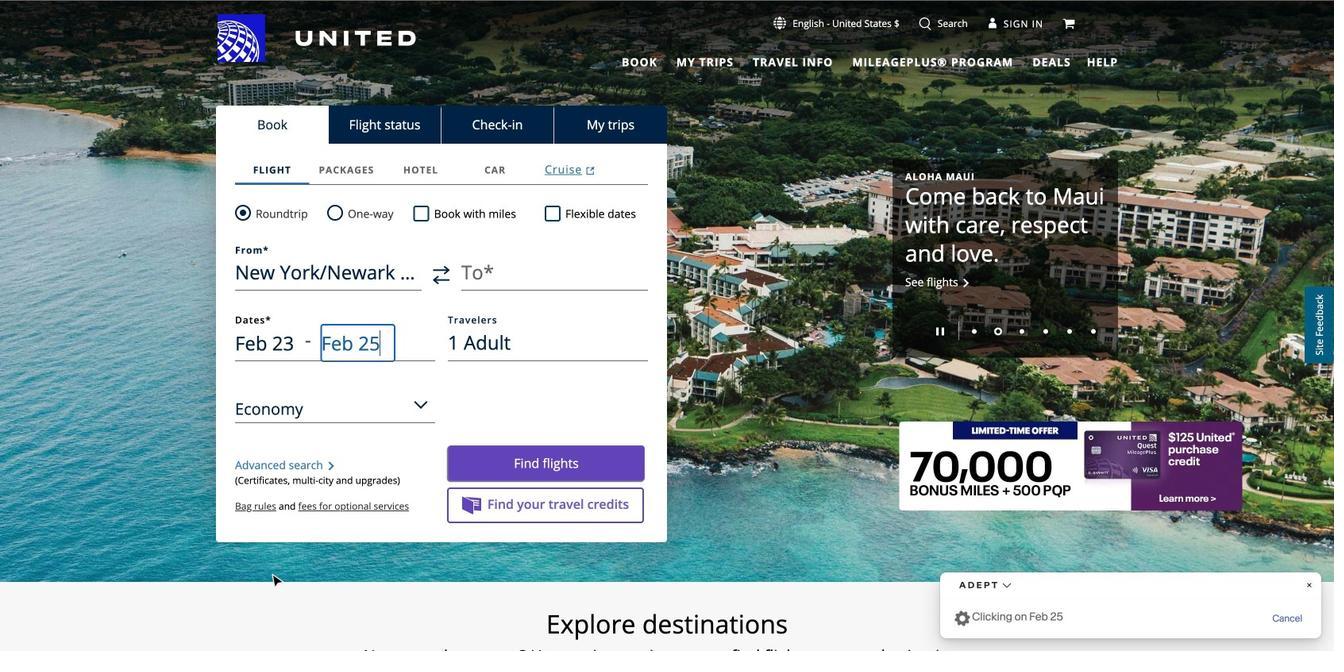 Task type: locate. For each thing, give the bounding box(es) containing it.
tab list
[[612, 48, 1075, 71], [216, 106, 667, 144], [235, 155, 648, 185]]

currently in english united states	$ enter to change image
[[774, 17, 787, 29]]

main content
[[0, 1, 1335, 651]]

slide 3 of 6 image
[[1020, 329, 1025, 334]]

Depart text field
[[235, 325, 305, 361]]

None button
[[235, 387, 435, 423]]

From* text field
[[235, 254, 422, 291]]

united logo link to homepage image
[[218, 14, 416, 62]]

0 vertical spatial tab list
[[612, 48, 1075, 71]]

navigation
[[0, 14, 1335, 71]]

reverse origin and destination image
[[433, 266, 450, 285]]

not sure where to go? use our interactive map to find flights to great destinations. element
[[125, 647, 1210, 651]]

slide 5 of 6 image
[[1068, 329, 1072, 334]]

explore destinations element
[[125, 608, 1210, 640]]

slide 2 of 6 image
[[995, 328, 1002, 335]]

slide 6 of 6 image
[[1091, 329, 1096, 334]]



Task type: vqa. For each thing, say whether or not it's contained in the screenshot.
Departure 'text field'
no



Task type: describe. For each thing, give the bounding box(es) containing it.
slide 4 of 6 image
[[1044, 329, 1049, 334]]

pause image
[[937, 328, 945, 335]]

enter your departing city, airport name, or airport code. element
[[235, 245, 269, 255]]

view cart, click to view list of recently searched saved trips. image
[[1063, 17, 1076, 30]]

carousel buttons element
[[906, 316, 1106, 345]]

To* text field
[[462, 254, 648, 291]]

1 vertical spatial tab list
[[216, 106, 667, 144]]

Return text field
[[321, 325, 395, 361]]

economy element
[[235, 400, 411, 419]]

slide 1 of 6 image
[[972, 329, 977, 334]]

2 vertical spatial tab list
[[235, 155, 648, 185]]



